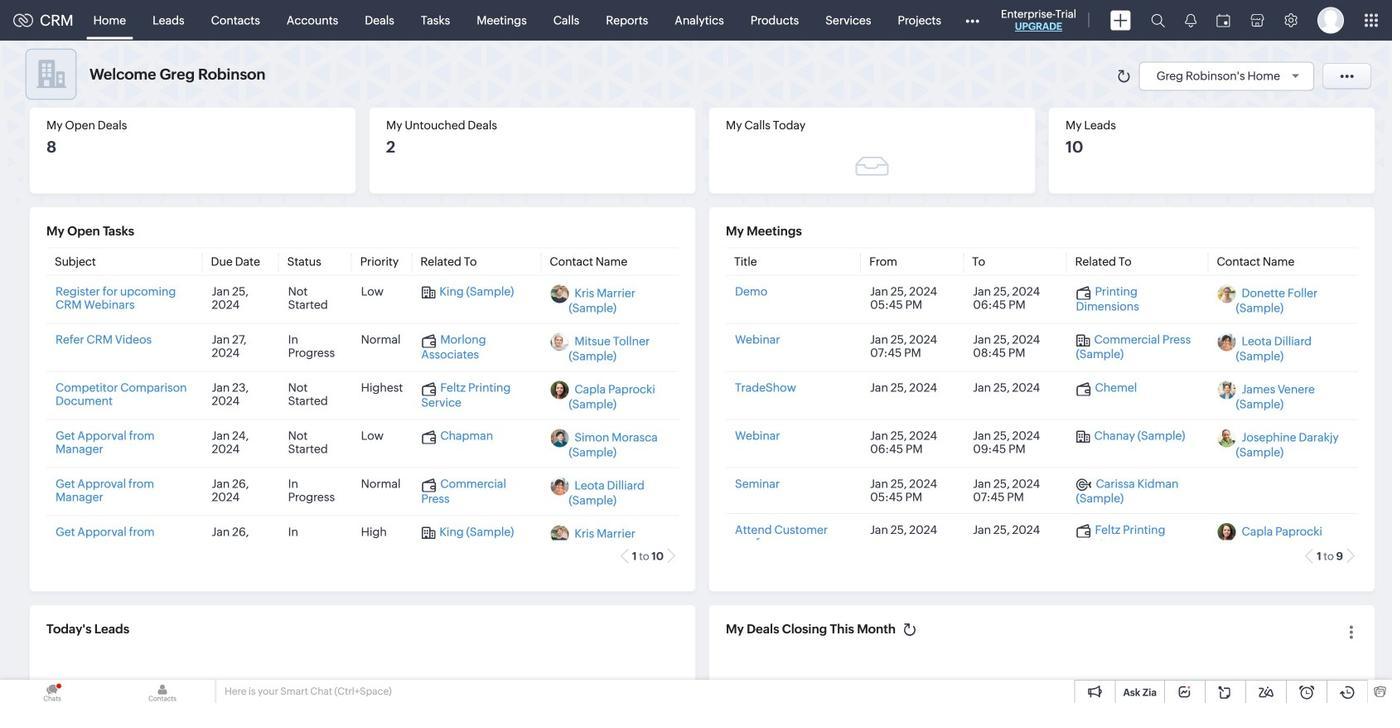 Task type: vqa. For each thing, say whether or not it's contained in the screenshot.
Channels image
no



Task type: locate. For each thing, give the bounding box(es) containing it.
profile image
[[1318, 7, 1345, 34]]

contacts image
[[110, 680, 215, 703]]

calendar image
[[1217, 14, 1231, 27]]

signals element
[[1176, 0, 1207, 41]]

Other Modules field
[[955, 7, 991, 34]]

create menu image
[[1111, 10, 1132, 30]]

chats image
[[55, 683, 62, 689]]



Task type: describe. For each thing, give the bounding box(es) containing it.
logo image
[[13, 14, 33, 27]]

create menu element
[[1101, 0, 1142, 40]]

signals image
[[1186, 13, 1197, 27]]

search element
[[1142, 0, 1176, 41]]

profile element
[[1308, 0, 1355, 40]]

search image
[[1152, 13, 1166, 27]]



